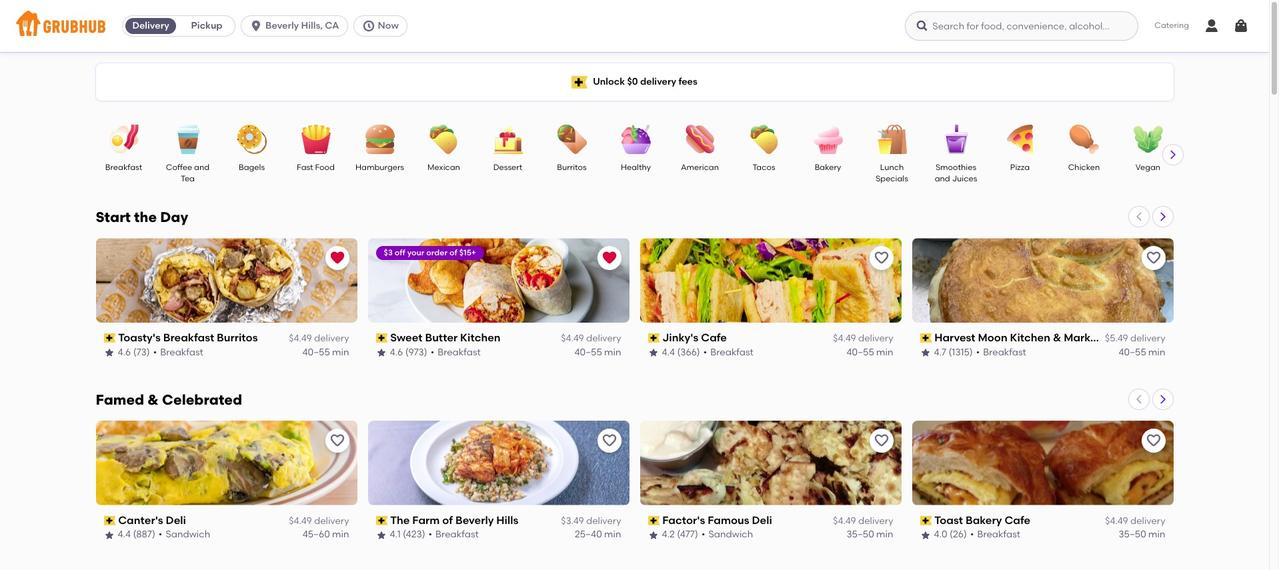 Task type: locate. For each thing, give the bounding box(es) containing it.
bakery down bakery image
[[815, 163, 841, 172]]

deli right canter's at the left of the page
[[166, 514, 186, 527]]

3 40–55 from the left
[[847, 347, 874, 358]]

breakfast
[[105, 163, 142, 172], [163, 332, 214, 344], [160, 347, 203, 358], [438, 347, 481, 358], [711, 347, 754, 358], [983, 347, 1027, 358], [436, 529, 479, 541], [978, 529, 1021, 541]]

order
[[427, 248, 448, 258]]

tacos image
[[741, 125, 788, 154]]

45–60
[[303, 529, 330, 541]]

• breakfast down toast bakery cafe
[[971, 529, 1021, 541]]

3 save this restaurant image from the left
[[1146, 433, 1162, 449]]

subscription pass image
[[648, 334, 660, 343], [920, 334, 932, 343], [376, 516, 388, 526]]

• for butter
[[431, 347, 434, 358]]

2 35–50 min from the left
[[1119, 529, 1166, 541]]

save this restaurant image
[[329, 433, 345, 449], [874, 433, 890, 449], [1146, 433, 1162, 449]]

cafe down toast bakery cafe logo in the bottom of the page
[[1005, 514, 1031, 527]]

pickup
[[191, 20, 223, 31]]

star icon image left the 4.7
[[920, 347, 931, 358]]

subscription pass image left factor's
[[648, 516, 660, 526]]

(477)
[[677, 529, 698, 541]]

• right the "(1315)"
[[976, 347, 980, 358]]

4.4 for jinky's cafe
[[662, 347, 675, 358]]

and inside smoothies and juices
[[935, 174, 950, 184]]

coffee
[[166, 163, 192, 172]]

saved restaurant image
[[329, 250, 345, 266]]

kitchen for moon
[[1010, 332, 1051, 344]]

$4.49 delivery for factor's famous deli
[[833, 516, 894, 527]]

dessert image
[[485, 125, 531, 154]]

delivery for factor's famous deli
[[859, 516, 894, 527]]

canter's deli logo image
[[96, 421, 357, 506]]

1 vertical spatial and
[[935, 174, 950, 184]]

2 saved restaurant button from the left
[[597, 246, 621, 270]]

• for breakfast
[[153, 347, 157, 358]]

1 vertical spatial beverly
[[456, 514, 494, 527]]

min for factor's famous deli
[[877, 529, 894, 541]]

• breakfast for breakfast
[[153, 347, 203, 358]]

1 sandwich from the left
[[166, 529, 210, 541]]

2 horizontal spatial save this restaurant image
[[1146, 250, 1162, 266]]

1 horizontal spatial beverly
[[456, 514, 494, 527]]

tacos
[[753, 163, 776, 172]]

4.6 down sweet
[[390, 347, 403, 358]]

burritos down 'burritos' image
[[557, 163, 587, 172]]

now button
[[353, 15, 413, 37]]

healthy
[[621, 163, 651, 172]]

star icon image left 4.1
[[376, 530, 387, 541]]

1 horizontal spatial • sandwich
[[702, 529, 753, 541]]

1 35–50 from the left
[[847, 529, 874, 541]]

0 vertical spatial burritos
[[557, 163, 587, 172]]

2 • sandwich from the left
[[702, 529, 753, 541]]

• for deli
[[159, 529, 162, 541]]

and for coffee and tea
[[194, 163, 210, 172]]

subscription pass image left sweet
[[376, 334, 388, 343]]

0 horizontal spatial cafe
[[701, 332, 727, 344]]

40–55 min for jinky's cafe
[[847, 347, 894, 358]]

star icon image left the 4.4 (366)
[[648, 347, 659, 358]]

sandwich down canter's deli
[[166, 529, 210, 541]]

45–60 min
[[303, 529, 349, 541]]

coffee and tea
[[166, 163, 210, 184]]

4.6 left (73)
[[118, 347, 131, 358]]

&
[[1053, 332, 1062, 344], [148, 392, 159, 408]]

factor's famous deli logo image
[[640, 421, 902, 506]]

1 horizontal spatial 35–50
[[1119, 529, 1147, 541]]

1 40–55 min from the left
[[303, 347, 349, 358]]

$5.49
[[1105, 333, 1128, 344]]

star icon image for toasty's breakfast burritos
[[104, 347, 114, 358]]

0 horizontal spatial svg image
[[250, 19, 263, 33]]

1 vertical spatial caret right icon image
[[1158, 211, 1168, 222]]

2 save this restaurant image from the left
[[874, 433, 890, 449]]

breakfast down toast bakery cafe
[[978, 529, 1021, 541]]

burritos image
[[549, 125, 595, 154]]

•
[[153, 347, 157, 358], [431, 347, 434, 358], [704, 347, 707, 358], [976, 347, 980, 358], [159, 529, 162, 541], [429, 529, 432, 541], [702, 529, 705, 541], [971, 529, 974, 541]]

subscription pass image left toast
[[920, 516, 932, 526]]

• right (477)
[[702, 529, 705, 541]]

food
[[315, 163, 335, 172]]

caret left icon image down vegan
[[1134, 211, 1144, 222]]

breakfast for toasty's breakfast burritos
[[160, 347, 203, 358]]

kitchen for butter
[[460, 332, 501, 344]]

breakfast down sweet butter kitchen
[[438, 347, 481, 358]]

• right (366)
[[704, 347, 707, 358]]

0 horizontal spatial save this restaurant image
[[329, 433, 345, 449]]

breakfast for sweet butter kitchen
[[438, 347, 481, 358]]

• breakfast for butter
[[431, 347, 481, 358]]

• for bakery
[[971, 529, 974, 541]]

burritos down toasty's breakfast burritos logo
[[217, 332, 258, 344]]

& right famed
[[148, 392, 159, 408]]

1 deli from the left
[[166, 514, 186, 527]]

catering button
[[1146, 11, 1199, 41]]

1 35–50 min from the left
[[847, 529, 894, 541]]

of
[[450, 248, 457, 258], [442, 514, 453, 527]]

$4.49 delivery for jinky's cafe
[[833, 333, 894, 344]]

toasty's breakfast burritos logo image
[[96, 238, 357, 323]]

subscription pass image left the
[[376, 516, 388, 526]]

• right (73)
[[153, 347, 157, 358]]

harvest
[[935, 332, 976, 344]]

• sandwich down "famous"
[[702, 529, 753, 541]]

delivery for jinky's cafe
[[859, 333, 894, 344]]

harvest moon kitchen & marketplace
[[935, 332, 1131, 344]]

0 horizontal spatial bakery
[[815, 163, 841, 172]]

svg image right catering button in the right top of the page
[[1204, 18, 1220, 34]]

1 horizontal spatial svg image
[[916, 19, 929, 33]]

35–50 min for toast bakery cafe
[[1119, 529, 1166, 541]]

0 horizontal spatial 4.6
[[118, 347, 131, 358]]

0 horizontal spatial and
[[194, 163, 210, 172]]

delivery
[[640, 76, 676, 87], [314, 333, 349, 344], [586, 333, 621, 344], [859, 333, 894, 344], [1131, 333, 1166, 344], [314, 516, 349, 527], [586, 516, 621, 527], [859, 516, 894, 527], [1131, 516, 1166, 527]]

(423)
[[403, 529, 425, 541]]

40–55 min for harvest moon kitchen & marketplace
[[1119, 347, 1166, 358]]

star icon image
[[104, 347, 114, 358], [376, 347, 387, 358], [648, 347, 659, 358], [920, 347, 931, 358], [104, 530, 114, 541], [376, 530, 387, 541], [648, 530, 659, 541], [920, 530, 931, 541]]

0 vertical spatial cafe
[[701, 332, 727, 344]]

burritos
[[557, 163, 587, 172], [217, 332, 258, 344]]

2 horizontal spatial save this restaurant image
[[1146, 433, 1162, 449]]

• for cafe
[[704, 347, 707, 358]]

canter's deli
[[118, 514, 186, 527]]

toasty's
[[118, 332, 161, 344]]

40–55 for harvest moon kitchen & marketplace
[[1119, 347, 1147, 358]]

0 vertical spatial bakery
[[815, 163, 841, 172]]

caret right icon image for famed & celebrated
[[1158, 394, 1168, 405]]

of left $15+
[[450, 248, 457, 258]]

0 horizontal spatial svg image
[[362, 19, 375, 33]]

• right "(26)"
[[971, 529, 974, 541]]

subscription pass image left harvest
[[920, 334, 932, 343]]

star icon image left 4.0
[[920, 530, 931, 541]]

of right farm
[[442, 514, 453, 527]]

0 horizontal spatial 35–50
[[847, 529, 874, 541]]

1 vertical spatial &
[[148, 392, 159, 408]]

save this restaurant button for toast bakery cafe
[[1142, 429, 1166, 453]]

vegan
[[1136, 163, 1161, 172]]

$4.49 for toasty's breakfast burritos
[[289, 333, 312, 344]]

0 horizontal spatial save this restaurant image
[[601, 433, 617, 449]]

1 horizontal spatial sandwich
[[709, 529, 753, 541]]

bakery image
[[805, 125, 852, 154]]

save this restaurant button for canter's deli
[[325, 429, 349, 453]]

moon
[[978, 332, 1008, 344]]

caret right icon image
[[1168, 149, 1178, 160], [1158, 211, 1168, 222], [1158, 394, 1168, 405]]

35–50 min
[[847, 529, 894, 541], [1119, 529, 1166, 541]]

star icon image left 4.4 (887)
[[104, 530, 114, 541]]

caret left icon image for famed & celebrated
[[1134, 394, 1144, 405]]

start
[[96, 209, 131, 225]]

1 vertical spatial burritos
[[217, 332, 258, 344]]

• sandwich down canter's deli
[[159, 529, 210, 541]]

smoothies and juices
[[935, 163, 978, 184]]

subscription pass image left toasty's
[[104, 334, 116, 343]]

0 vertical spatial and
[[194, 163, 210, 172]]

• breakfast for farm
[[429, 529, 479, 541]]

svg image left beverly hills, ca
[[250, 19, 263, 33]]

svg image
[[1233, 18, 1249, 34], [362, 19, 375, 33], [916, 19, 929, 33]]

2 4.6 from the left
[[390, 347, 403, 358]]

deli
[[166, 514, 186, 527], [752, 514, 772, 527]]

off
[[395, 248, 406, 258]]

min for the farm of beverly hills
[[604, 529, 621, 541]]

2 caret left icon image from the top
[[1134, 394, 1144, 405]]

and up tea
[[194, 163, 210, 172]]

specials
[[876, 174, 909, 184]]

saved restaurant button
[[325, 246, 349, 270], [597, 246, 621, 270]]

1 horizontal spatial and
[[935, 174, 950, 184]]

1 • sandwich from the left
[[159, 529, 210, 541]]

fast food
[[297, 163, 335, 172]]

toast bakery cafe
[[935, 514, 1031, 527]]

1 horizontal spatial cafe
[[1005, 514, 1031, 527]]

delivery for canter's deli
[[314, 516, 349, 527]]

• right (887)
[[159, 529, 162, 541]]

• breakfast down sweet butter kitchen
[[431, 347, 481, 358]]

1 vertical spatial caret left icon image
[[1134, 394, 1144, 405]]

delivery for toast bakery cafe
[[1131, 516, 1166, 527]]

subscription pass image left 'jinky's'
[[648, 334, 660, 343]]

breakfast down jinky's cafe
[[711, 347, 754, 358]]

• sandwich
[[159, 529, 210, 541], [702, 529, 753, 541]]

subscription pass image left canter's at the left of the page
[[104, 516, 116, 526]]

0 horizontal spatial deli
[[166, 514, 186, 527]]

star icon image for sweet butter kitchen
[[376, 347, 387, 358]]

0 horizontal spatial burritos
[[217, 332, 258, 344]]

$4.49 for factor's famous deli
[[833, 516, 856, 527]]

and down smoothies on the top of page
[[935, 174, 950, 184]]

0 vertical spatial caret right icon image
[[1168, 149, 1178, 160]]

• down farm
[[429, 529, 432, 541]]

bagels image
[[228, 125, 275, 154]]

subscription pass image for jinky's cafe
[[648, 334, 660, 343]]

star icon image left 4.6 (973)
[[376, 347, 387, 358]]

0 vertical spatial beverly
[[266, 20, 299, 31]]

$3.49 delivery
[[561, 516, 621, 527]]

0 horizontal spatial 35–50 min
[[847, 529, 894, 541]]

lunch
[[880, 163, 904, 172]]

1 kitchen from the left
[[460, 332, 501, 344]]

1 caret left icon image from the top
[[1134, 211, 1144, 222]]

breakfast down 'toasty's breakfast burritos'
[[160, 347, 203, 358]]

subscription pass image for toast bakery cafe
[[920, 516, 932, 526]]

min for jinky's cafe
[[877, 347, 894, 358]]

2 sandwich from the left
[[709, 529, 753, 541]]

1 save this restaurant image from the left
[[329, 433, 345, 449]]

unlock
[[593, 76, 625, 87]]

1 vertical spatial bakery
[[966, 514, 1002, 527]]

4.6
[[118, 347, 131, 358], [390, 347, 403, 358]]

$4.49
[[289, 333, 312, 344], [561, 333, 584, 344], [833, 333, 856, 344], [289, 516, 312, 527], [833, 516, 856, 527], [1106, 516, 1128, 527]]

2 deli from the left
[[752, 514, 772, 527]]

• breakfast down the farm of beverly hills
[[429, 529, 479, 541]]

pizza image
[[997, 125, 1044, 154]]

• breakfast down moon
[[976, 347, 1027, 358]]

40–55 for toasty's breakfast burritos
[[303, 347, 330, 358]]

sweet butter kitchen logo image
[[368, 238, 629, 323]]

0 horizontal spatial kitchen
[[460, 332, 501, 344]]

0 vertical spatial &
[[1053, 332, 1062, 344]]

1 horizontal spatial saved restaurant button
[[597, 246, 621, 270]]

4.4 down 'jinky's'
[[662, 347, 675, 358]]

• right (973)
[[431, 347, 434, 358]]

delivery button
[[123, 15, 179, 37]]

save this restaurant button for harvest moon kitchen & marketplace
[[1142, 246, 1166, 270]]

(366)
[[677, 347, 700, 358]]

4.2 (477)
[[662, 529, 698, 541]]

hamburgers image
[[357, 125, 403, 154]]

pickup button
[[179, 15, 235, 37]]

chicken
[[1068, 163, 1100, 172]]

& left marketplace
[[1053, 332, 1062, 344]]

sandwich down "famous"
[[709, 529, 753, 541]]

deli right "famous"
[[752, 514, 772, 527]]

bakery up "(26)"
[[966, 514, 1002, 527]]

1 horizontal spatial 4.4
[[662, 347, 675, 358]]

2 35–50 from the left
[[1119, 529, 1147, 541]]

save this restaurant button
[[870, 246, 894, 270], [1142, 246, 1166, 270], [325, 429, 349, 453], [597, 429, 621, 453], [870, 429, 894, 453], [1142, 429, 1166, 453]]

0 horizontal spatial saved restaurant button
[[325, 246, 349, 270]]

0 vertical spatial caret left icon image
[[1134, 211, 1144, 222]]

beverly left hills
[[456, 514, 494, 527]]

4.7
[[934, 347, 947, 358]]

Search for food, convenience, alcohol... search field
[[905, 11, 1139, 41]]

0 horizontal spatial 4.4
[[118, 529, 131, 541]]

1 horizontal spatial kitchen
[[1010, 332, 1051, 344]]

40–55 for jinky's cafe
[[847, 347, 874, 358]]

kitchen
[[460, 332, 501, 344], [1010, 332, 1051, 344]]

4.4
[[662, 347, 675, 358], [118, 529, 131, 541]]

• breakfast down 'toasty's breakfast burritos'
[[153, 347, 203, 358]]

svg image
[[1204, 18, 1220, 34], [250, 19, 263, 33]]

kitchen right butter
[[460, 332, 501, 344]]

• breakfast down jinky's cafe
[[704, 347, 754, 358]]

0 horizontal spatial • sandwich
[[159, 529, 210, 541]]

star icon image left 4.6 (73)
[[104, 347, 114, 358]]

star icon image left 4.2
[[648, 530, 659, 541]]

2 40–55 from the left
[[575, 347, 602, 358]]

$4.49 for jinky's cafe
[[833, 333, 856, 344]]

and inside coffee and tea
[[194, 163, 210, 172]]

breakfast down breakfast image
[[105, 163, 142, 172]]

caret left icon image
[[1134, 211, 1144, 222], [1134, 394, 1144, 405]]

lunch specials image
[[869, 125, 916, 154]]

min
[[332, 347, 349, 358], [604, 347, 621, 358], [877, 347, 894, 358], [1149, 347, 1166, 358], [332, 529, 349, 541], [604, 529, 621, 541], [877, 529, 894, 541], [1149, 529, 1166, 541]]

star icon image for toast bakery cafe
[[920, 530, 931, 541]]

0 horizontal spatial subscription pass image
[[376, 516, 388, 526]]

unlock $0 delivery fees
[[593, 76, 698, 87]]

1 horizontal spatial deli
[[752, 514, 772, 527]]

save this restaurant image for harvest moon kitchen & marketplace
[[1146, 250, 1162, 266]]

1 horizontal spatial 35–50 min
[[1119, 529, 1166, 541]]

40–55 min
[[303, 347, 349, 358], [575, 347, 621, 358], [847, 347, 894, 358], [1119, 347, 1166, 358]]

jinky's cafe logo image
[[640, 238, 902, 323]]

breakfast for jinky's cafe
[[711, 347, 754, 358]]

0 vertical spatial 4.4
[[662, 347, 675, 358]]

1 4.6 from the left
[[118, 347, 131, 358]]

beverly left hills,
[[266, 20, 299, 31]]

• for famous
[[702, 529, 705, 541]]

1 horizontal spatial 4.6
[[390, 347, 403, 358]]

0 horizontal spatial beverly
[[266, 20, 299, 31]]

1 horizontal spatial save this restaurant image
[[874, 250, 890, 266]]

grubhub plus flag logo image
[[572, 76, 588, 88]]

fast food image
[[293, 125, 339, 154]]

1 horizontal spatial save this restaurant image
[[874, 433, 890, 449]]

0 horizontal spatial &
[[148, 392, 159, 408]]

3 40–55 min from the left
[[847, 347, 894, 358]]

4 40–55 from the left
[[1119, 347, 1147, 358]]

breakfast down moon
[[983, 347, 1027, 358]]

caret left icon image down $5.49 delivery
[[1134, 394, 1144, 405]]

25–40 min
[[575, 529, 621, 541]]

1 horizontal spatial &
[[1053, 332, 1062, 344]]

kitchen right moon
[[1010, 332, 1051, 344]]

bagels
[[239, 163, 265, 172]]

hills
[[497, 514, 519, 527]]

min for harvest moon kitchen & marketplace
[[1149, 347, 1166, 358]]

vegan image
[[1125, 125, 1172, 154]]

breakfast down the farm of beverly hills
[[436, 529, 479, 541]]

1 horizontal spatial subscription pass image
[[648, 334, 660, 343]]

0 horizontal spatial sandwich
[[166, 529, 210, 541]]

sandwich
[[166, 529, 210, 541], [709, 529, 753, 541]]

4.6 (73)
[[118, 347, 150, 358]]

$4.49 delivery
[[289, 333, 349, 344], [561, 333, 621, 344], [833, 333, 894, 344], [289, 516, 349, 527], [833, 516, 894, 527], [1106, 516, 1166, 527]]

svg image inside beverly hills, ca button
[[250, 19, 263, 33]]

save this restaurant image
[[874, 250, 890, 266], [1146, 250, 1162, 266], [601, 433, 617, 449]]

1 horizontal spatial burritos
[[557, 163, 587, 172]]

cafe right 'jinky's'
[[701, 332, 727, 344]]

4 40–55 min from the left
[[1119, 347, 1166, 358]]

subscription pass image
[[104, 334, 116, 343], [376, 334, 388, 343], [104, 516, 116, 526], [648, 516, 660, 526], [920, 516, 932, 526]]

star icon image for jinky's cafe
[[648, 347, 659, 358]]

smoothies and juices image
[[933, 125, 980, 154]]

bakery
[[815, 163, 841, 172], [966, 514, 1002, 527]]

4.6 for sweet butter kitchen
[[390, 347, 403, 358]]

mexican image
[[421, 125, 467, 154]]

1 40–55 from the left
[[303, 347, 330, 358]]

1 vertical spatial of
[[442, 514, 453, 527]]

4.4 for canter's deli
[[118, 529, 131, 541]]

the
[[134, 209, 157, 225]]

2 40–55 min from the left
[[575, 347, 621, 358]]

2 kitchen from the left
[[1010, 332, 1051, 344]]

save this restaurant image for toast bakery cafe
[[1146, 433, 1162, 449]]

40–55 min for toasty's breakfast burritos
[[303, 347, 349, 358]]

2 vertical spatial caret right icon image
[[1158, 394, 1168, 405]]

save this restaurant image for the farm of beverly hills
[[601, 433, 617, 449]]

35–50
[[847, 529, 874, 541], [1119, 529, 1147, 541]]

1 vertical spatial 4.4
[[118, 529, 131, 541]]

4.4 left (887)
[[118, 529, 131, 541]]

2 horizontal spatial subscription pass image
[[920, 334, 932, 343]]

sandwich for famous
[[709, 529, 753, 541]]



Task type: describe. For each thing, give the bounding box(es) containing it.
mexican
[[428, 163, 460, 172]]

harvest moon kitchen & marketplace logo image
[[912, 238, 1174, 323]]

famed
[[96, 392, 144, 408]]

subscription pass image for canter's deli
[[104, 516, 116, 526]]

subscription pass image for sweet butter kitchen
[[376, 334, 388, 343]]

4.7 (1315)
[[934, 347, 973, 358]]

saved restaurant image
[[601, 250, 617, 266]]

lunch specials
[[876, 163, 909, 184]]

$4.49 delivery for sweet butter kitchen
[[561, 333, 621, 344]]

now
[[378, 20, 399, 31]]

jinky's
[[663, 332, 699, 344]]

4.6 (973)
[[390, 347, 427, 358]]

tea
[[181, 174, 195, 184]]

delivery
[[132, 20, 169, 31]]

smoothies
[[936, 163, 977, 172]]

day
[[160, 209, 188, 225]]

• sandwich for famous
[[702, 529, 753, 541]]

(26)
[[950, 529, 967, 541]]

min for toasty's breakfast burritos
[[332, 347, 349, 358]]

hamburgers
[[356, 163, 404, 172]]

beverly hills, ca
[[266, 20, 339, 31]]

the farm of beverly hills
[[390, 514, 519, 527]]

4.2
[[662, 529, 675, 541]]

delivery for sweet butter kitchen
[[586, 333, 621, 344]]

35–50 for toast bakery cafe
[[1119, 529, 1147, 541]]

fees
[[679, 76, 698, 87]]

factor's
[[663, 514, 705, 527]]

farm
[[412, 514, 440, 527]]

subscription pass image for toasty's breakfast burritos
[[104, 334, 116, 343]]

beverly hills, ca button
[[241, 15, 353, 37]]

(73)
[[133, 347, 150, 358]]

save this restaurant button for factor's famous deli
[[870, 429, 894, 453]]

breakfast for the farm of beverly hills
[[436, 529, 479, 541]]

toasty's breakfast burritos
[[118, 332, 258, 344]]

4.0 (26)
[[934, 529, 967, 541]]

healthy image
[[613, 125, 659, 154]]

breakfast for toast bakery cafe
[[978, 529, 1021, 541]]

2 horizontal spatial svg image
[[1233, 18, 1249, 34]]

the
[[390, 514, 410, 527]]

(1315)
[[949, 347, 973, 358]]

breakfast for harvest moon kitchen & marketplace
[[983, 347, 1027, 358]]

breakfast image
[[100, 125, 147, 154]]

and for smoothies and juices
[[935, 174, 950, 184]]

$3
[[384, 248, 393, 258]]

$5.49 delivery
[[1105, 333, 1166, 344]]

35–50 min for factor's famous deli
[[847, 529, 894, 541]]

$4.49 for toast bakery cafe
[[1106, 516, 1128, 527]]

min for sweet butter kitchen
[[604, 347, 621, 358]]

• sandwich for deli
[[159, 529, 210, 541]]

ca
[[325, 20, 339, 31]]

your
[[407, 248, 425, 258]]

save this restaurant button for the farm of beverly hills
[[597, 429, 621, 453]]

4.1
[[390, 529, 401, 541]]

caret right icon image for start the day
[[1158, 211, 1168, 222]]

delivery for harvest moon kitchen & marketplace
[[1131, 333, 1166, 344]]

35–50 for factor's famous deli
[[847, 529, 874, 541]]

american
[[681, 163, 719, 172]]

american image
[[677, 125, 723, 154]]

$3.49
[[561, 516, 584, 527]]

4.4 (887)
[[118, 529, 155, 541]]

catering
[[1155, 21, 1189, 30]]

$4.49 delivery for toasty's breakfast burritos
[[289, 333, 349, 344]]

main navigation navigation
[[0, 0, 1270, 52]]

$15+
[[459, 248, 476, 258]]

40–55 min for sweet butter kitchen
[[575, 347, 621, 358]]

• breakfast for moon
[[976, 347, 1027, 358]]

famous
[[708, 514, 750, 527]]

$3 off your order of $15+
[[384, 248, 476, 258]]

min for toast bakery cafe
[[1149, 529, 1166, 541]]

dessert
[[493, 163, 523, 172]]

butter
[[425, 332, 458, 344]]

chicken image
[[1061, 125, 1108, 154]]

save this restaurant image for factor's famous deli
[[874, 433, 890, 449]]

star icon image for the farm of beverly hills
[[376, 530, 387, 541]]

sweet butter kitchen
[[390, 332, 501, 344]]

toast bakery cafe logo image
[[912, 421, 1174, 506]]

svg image inside now button
[[362, 19, 375, 33]]

delivery for the farm of beverly hills
[[586, 516, 621, 527]]

1 horizontal spatial svg image
[[1204, 18, 1220, 34]]

hills,
[[301, 20, 323, 31]]

• breakfast for bakery
[[971, 529, 1021, 541]]

coffee and tea image
[[164, 125, 211, 154]]

4.4 (366)
[[662, 347, 700, 358]]

save this restaurant image for jinky's cafe
[[874, 250, 890, 266]]

1 saved restaurant button from the left
[[325, 246, 349, 270]]

$4.49 for canter's deli
[[289, 516, 312, 527]]

subscription pass image for harvest moon kitchen & marketplace
[[920, 334, 932, 343]]

the farm of beverly hills logo image
[[368, 421, 629, 506]]

subscription pass image for the farm of beverly hills
[[376, 516, 388, 526]]

• for moon
[[976, 347, 980, 358]]

star icon image for factor's famous deli
[[648, 530, 659, 541]]

• for farm
[[429, 529, 432, 541]]

0 vertical spatial of
[[450, 248, 457, 258]]

4.6 for toasty's breakfast burritos
[[118, 347, 131, 358]]

celebrated
[[162, 392, 242, 408]]

marketplace
[[1064, 332, 1131, 344]]

$0
[[627, 76, 638, 87]]

subscription pass image for factor's famous deli
[[648, 516, 660, 526]]

save this restaurant image for canter's deli
[[329, 433, 345, 449]]

beverly inside button
[[266, 20, 299, 31]]

fast
[[297, 163, 313, 172]]

$4.49 for sweet butter kitchen
[[561, 333, 584, 344]]

canter's
[[118, 514, 163, 527]]

(973)
[[405, 347, 427, 358]]

$4.49 delivery for toast bakery cafe
[[1106, 516, 1166, 527]]

• breakfast for cafe
[[704, 347, 754, 358]]

delivery for toasty's breakfast burritos
[[314, 333, 349, 344]]

4.0
[[934, 529, 948, 541]]

pizza
[[1011, 163, 1030, 172]]

toast
[[935, 514, 963, 527]]

start the day
[[96, 209, 188, 225]]

25–40
[[575, 529, 602, 541]]

factor's famous deli
[[663, 514, 772, 527]]

breakfast right toasty's
[[163, 332, 214, 344]]

caret left icon image for start the day
[[1134, 211, 1144, 222]]

star icon image for canter's deli
[[104, 530, 114, 541]]

famed & celebrated
[[96, 392, 242, 408]]

40–55 for sweet butter kitchen
[[575, 347, 602, 358]]

1 horizontal spatial bakery
[[966, 514, 1002, 527]]

(887)
[[133, 529, 155, 541]]

4.1 (423)
[[390, 529, 425, 541]]

jinky's cafe
[[663, 332, 727, 344]]

$4.49 delivery for canter's deli
[[289, 516, 349, 527]]

save this restaurant button for jinky's cafe
[[870, 246, 894, 270]]

1 vertical spatial cafe
[[1005, 514, 1031, 527]]

star icon image for harvest moon kitchen & marketplace
[[920, 347, 931, 358]]

sandwich for deli
[[166, 529, 210, 541]]

juices
[[952, 174, 978, 184]]

min for canter's deli
[[332, 529, 349, 541]]

sweet
[[390, 332, 423, 344]]



Task type: vqa. For each thing, say whether or not it's contained in the screenshot.


